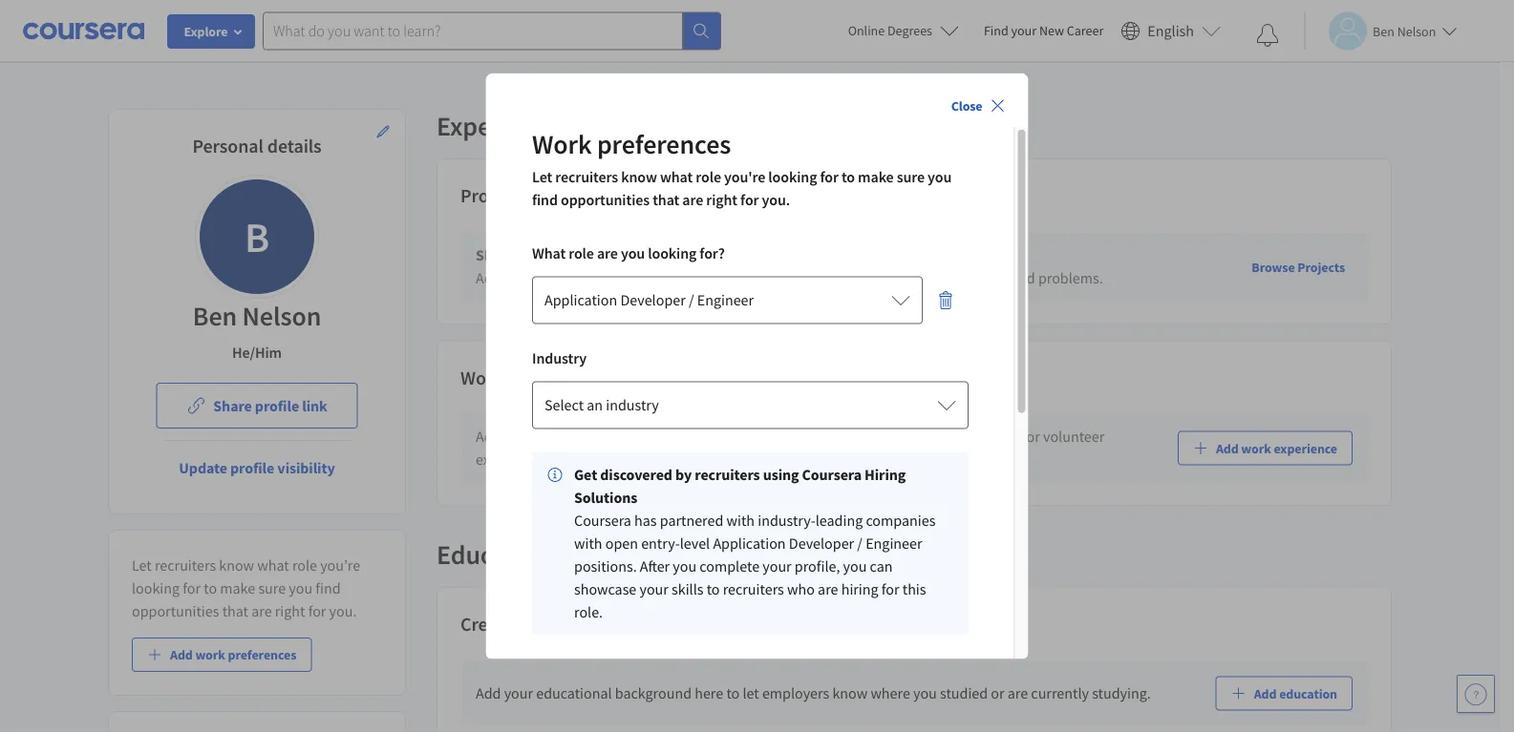 Task type: locate. For each thing, give the bounding box(es) containing it.
1 horizontal spatial preferences
[[597, 127, 731, 161]]

1 vertical spatial projects
[[504, 269, 556, 288]]

2 horizontal spatial experience
[[1274, 440, 1338, 457]]

work history
[[461, 366, 564, 390]]

profile
[[255, 397, 299, 416], [230, 459, 274, 478]]

that inside work preferences let recruiters know what role you're looking for to make sure you find opportunities that are right for you.
[[652, 190, 679, 209]]

1 horizontal spatial or
[[1027, 428, 1040, 447]]

coursera down solutions
[[574, 511, 631, 530]]

0 horizontal spatial here
[[559, 269, 587, 288]]

1 vertical spatial role
[[568, 244, 594, 263]]

engineer inside get discovered by recruiters using coursera hiring solutions coursera has partnered with industry-leading companies with open entry-level application developer / engineer positions. after you complete your profile, you can showcase your skills to recruiters who are hiring for this role.
[[865, 534, 922, 553]]

recruiters inside work preferences let recruiters know what role you're looking for to make sure you find opportunities that are right for you.
[[555, 167, 618, 186]]

personal
[[192, 134, 264, 158]]

0 horizontal spatial projects
[[461, 184, 527, 208]]

application down what
[[544, 291, 617, 310]]

you right out,
[[872, 428, 895, 447]]

looking inside work preferences let recruiters know what role you're looking for to make sure you find opportunities that are right for you.
[[768, 167, 817, 186]]

1 vertical spatial make
[[220, 579, 255, 598]]

1 horizontal spatial you're
[[721, 428, 761, 447]]

0 horizontal spatial you're
[[320, 556, 360, 575]]

ability
[[874, 269, 914, 288]]

0 horizontal spatial role
[[292, 556, 317, 575]]

1 horizontal spatial experience
[[602, 428, 671, 447]]

1 vertical spatial profile
[[230, 459, 274, 478]]

add inside "button"
[[170, 647, 193, 664]]

work for add work preferences
[[195, 647, 225, 664]]

add education button
[[1216, 677, 1353, 711]]

1 horizontal spatial work
[[532, 127, 591, 161]]

0 horizontal spatial opportunities
[[132, 602, 219, 621]]

application up the complete
[[713, 534, 785, 553]]

are down "profile,"
[[817, 580, 838, 599]]

1 vertical spatial developer
[[789, 534, 854, 553]]

with down information: get discovered by recruiters using coursera hiring solutions element
[[726, 511, 754, 530]]

looking
[[768, 167, 817, 186], [648, 244, 696, 263], [132, 579, 180, 598]]

opportunities up add work preferences "button"
[[132, 602, 219, 621]]

0 horizontal spatial developer
[[620, 291, 685, 310]]

find inside let recruiters know what role you're looking for to make sure you find opportunities that are right for you.
[[316, 579, 341, 598]]

coursera
[[802, 465, 861, 485], [574, 511, 631, 530]]

projects
[[461, 184, 527, 208], [1298, 259, 1345, 276]]

you. inside let recruiters know what role you're looking for to make sure you find opportunities that are right for you.
[[329, 602, 357, 621]]

2 horizontal spatial looking
[[768, 167, 817, 186]]

know up what role are you looking for?
[[621, 167, 657, 186]]

work inside work preferences let recruiters know what role you're looking for to make sure you find opportunities that are right for you.
[[532, 127, 591, 161]]

1 vertical spatial skills
[[671, 580, 703, 599]]

opportunities inside let recruiters know what role you're looking for to make sure you find opportunities that are right for you.
[[132, 602, 219, 621]]

1 horizontal spatial projects
[[1298, 259, 1345, 276]]

get discovered by recruiters using coursera hiring solutions coursera has partnered with industry-leading companies with open entry-level application developer / engineer positions. after you complete your profile, you can showcase your skills to recruiters who are hiring for this role.
[[574, 465, 935, 622]]

1 horizontal spatial make
[[858, 167, 893, 186]]

hiring
[[864, 465, 905, 485]]

your inside add your past work experience here. if you're just starting out, you can add internships or volunteer experience instead.
[[504, 428, 533, 447]]

1 vertical spatial with
[[726, 511, 754, 530]]

share profile link button
[[156, 383, 358, 429]]

0 horizontal spatial looking
[[132, 579, 180, 598]]

open
[[605, 534, 638, 553]]

1 vertical spatial coursera
[[574, 511, 631, 530]]

1 vertical spatial work
[[461, 366, 503, 390]]

preferences
[[597, 127, 731, 161], [228, 647, 296, 664]]

skills down level
[[671, 580, 703, 599]]

application
[[544, 291, 617, 310], [713, 534, 785, 553]]

you down close
[[927, 167, 951, 186]]

an
[[586, 396, 602, 415]]

add for educational
[[476, 685, 501, 704]]

let recruiters know what role you're looking for to make sure you find opportunities that are right for you.
[[132, 556, 360, 621]]

1 horizontal spatial looking
[[648, 244, 696, 263]]

you up hiring
[[843, 557, 866, 576]]

looking right you're
[[768, 167, 817, 186]]

work for preferences
[[532, 127, 591, 161]]

1 vertical spatial opportunities
[[132, 602, 219, 621]]

engineer inside button
[[697, 291, 753, 310]]

0 horizontal spatial sure
[[258, 579, 286, 598]]

close
[[951, 97, 983, 114]]

role inside work preferences let recruiters know what role you're looking for to make sure you find opportunities that are right for you.
[[695, 167, 721, 186]]

1 horizontal spatial projects
[[819, 246, 873, 265]]

are up add work preferences
[[251, 602, 272, 621]]

showcase your skills to recruiters with job-relevant projects add projects here to demonstrate your technical expertise and ability to solve real-world problems.
[[476, 246, 1103, 288]]

edit image
[[375, 124, 391, 139]]

0 horizontal spatial make
[[220, 579, 255, 598]]

you up add work preferences
[[289, 579, 313, 598]]

by
[[675, 465, 691, 485]]

update profile visibility button
[[164, 445, 350, 491]]

your right "find"
[[1011, 22, 1037, 39]]

0 vertical spatial can
[[898, 428, 921, 447]]

your up who
[[762, 557, 791, 576]]

know up add work preferences
[[219, 556, 254, 575]]

0 horizontal spatial can
[[870, 557, 892, 576]]

preferences inside work preferences let recruiters know what role you're looking for to make sure you find opportunities that are right for you.
[[597, 127, 731, 161]]

what
[[660, 167, 692, 186], [257, 556, 289, 575]]

work inside "button"
[[195, 647, 225, 664]]

work
[[532, 127, 591, 161], [461, 366, 503, 390]]

that up what role are you looking for?
[[652, 190, 679, 209]]

make inside work preferences let recruiters know what role you're looking for to make sure you find opportunities that are right for you.
[[858, 167, 893, 186]]

coursera down starting
[[802, 465, 861, 485]]

0 vertical spatial skills
[[579, 246, 613, 265]]

0 vertical spatial know
[[621, 167, 657, 186]]

0 vertical spatial you.
[[762, 190, 790, 209]]

opportunities
[[560, 190, 649, 209], [132, 602, 219, 621]]

projects
[[819, 246, 873, 265], [504, 269, 556, 288]]

help center image
[[1465, 683, 1488, 706]]

for
[[820, 167, 838, 186], [740, 190, 759, 209], [183, 579, 201, 598], [881, 580, 899, 599], [308, 602, 326, 621]]

1 horizontal spatial skills
[[671, 580, 703, 599]]

developer down the demonstrate in the left top of the page
[[620, 291, 685, 310]]

preferences inside add work preferences "button"
[[228, 647, 296, 664]]

ben nelson
[[193, 300, 321, 333]]

0 vertical spatial coursera
[[802, 465, 861, 485]]

1 vertical spatial let
[[132, 556, 152, 575]]

2 horizontal spatial know
[[833, 685, 868, 704]]

work inside add your past work experience here. if you're just starting out, you can add internships or volunteer experience instead.
[[566, 428, 599, 447]]

/ inside button
[[688, 291, 694, 310]]

know left where
[[833, 685, 868, 704]]

work inside button
[[1241, 440, 1271, 457]]

you inside let recruiters know what role you're looking for to make sure you find opportunities that are right for you.
[[289, 579, 313, 598]]

opportunities up what role are you looking for?
[[560, 190, 649, 209]]

real-
[[970, 269, 999, 288]]

0 vertical spatial what
[[660, 167, 692, 186]]

2 vertical spatial looking
[[132, 579, 180, 598]]

0 vertical spatial here
[[559, 269, 587, 288]]

recruiters inside let recruiters know what role you're looking for to make sure you find opportunities that are right for you.
[[155, 556, 216, 575]]

sure inside let recruiters know what role you're looking for to make sure you find opportunities that are right for you.
[[258, 579, 286, 598]]

that
[[652, 190, 679, 209], [222, 602, 248, 621]]

1 vertical spatial what
[[257, 556, 289, 575]]

role
[[695, 167, 721, 186], [568, 244, 594, 263], [292, 556, 317, 575]]

1 horizontal spatial find
[[532, 190, 557, 209]]

0 horizontal spatial know
[[219, 556, 254, 575]]

profile for share
[[255, 397, 299, 416]]

add inside add your past work experience here. if you're just starting out, you can add internships or volunteer experience instead.
[[476, 428, 501, 447]]

1 horizontal spatial opportunities
[[560, 190, 649, 209]]

your left past
[[504, 428, 533, 447]]

select an industry
[[544, 396, 659, 415]]

0 vertical spatial looking
[[768, 167, 817, 186]]

preferences up you're
[[597, 127, 731, 161]]

past
[[536, 428, 563, 447]]

find your new career link
[[974, 19, 1113, 43]]

with left job-
[[701, 246, 731, 265]]

developer up "profile,"
[[789, 534, 854, 553]]

1 vertical spatial know
[[219, 556, 254, 575]]

0 horizontal spatial application
[[544, 291, 617, 310]]

looking up add work preferences "button"
[[132, 579, 180, 598]]

0 vertical spatial that
[[652, 190, 679, 209]]

your down the after
[[639, 580, 668, 599]]

1 horizontal spatial know
[[621, 167, 657, 186]]

browse projects button
[[1244, 250, 1353, 284]]

add inside button
[[1254, 685, 1277, 703]]

0 horizontal spatial find
[[316, 579, 341, 598]]

application inside button
[[544, 291, 617, 310]]

1 vertical spatial application
[[713, 534, 785, 553]]

let inside let recruiters know what role you're looking for to make sure you find opportunities that are right for you.
[[132, 556, 152, 575]]

1 vertical spatial right
[[275, 602, 305, 621]]

right up add work preferences
[[275, 602, 305, 621]]

link
[[302, 397, 327, 416]]

that up add work preferences
[[222, 602, 248, 621]]

add work experience
[[1216, 440, 1338, 457]]

coursera image
[[23, 16, 144, 46]]

0 horizontal spatial work
[[461, 366, 503, 390]]

here left let
[[695, 685, 723, 704]]

expertise
[[785, 269, 843, 288]]

are inside let recruiters know what role you're looking for to make sure you find opportunities that are right for you.
[[251, 602, 272, 621]]

None search field
[[263, 12, 721, 50]]

right
[[706, 190, 737, 209], [275, 602, 305, 621]]

0 horizontal spatial what
[[257, 556, 289, 575]]

your right showcase
[[545, 246, 576, 265]]

1 vertical spatial projects
[[1298, 259, 1345, 276]]

1 vertical spatial engineer
[[865, 534, 922, 553]]

recruiters
[[555, 167, 618, 186], [633, 246, 698, 265], [694, 465, 760, 485], [155, 556, 216, 575], [722, 580, 784, 599]]

/ down the demonstrate in the left top of the page
[[688, 291, 694, 310]]

skills inside get discovered by recruiters using coursera hiring solutions coursera has partnered with industry-leading companies with open entry-level application developer / engineer positions. after you complete your profile, you can showcase your skills to recruiters who are hiring for this role.
[[671, 580, 703, 599]]

preferences down let recruiters know what role you're looking for to make sure you find opportunities that are right for you.
[[228, 647, 296, 664]]

are inside get discovered by recruiters using coursera hiring solutions coursera has partnered with industry-leading companies with open entry-level application developer / engineer positions. after you complete your profile, you can showcase your skills to recruiters who are hiring for this role.
[[817, 580, 838, 599]]

projects down showcase
[[504, 269, 556, 288]]

industry
[[606, 396, 659, 415]]

/
[[688, 291, 694, 310], [857, 534, 862, 553]]

profile,
[[794, 557, 840, 576]]

career
[[1067, 22, 1104, 39]]

visibility
[[277, 459, 335, 478]]

0 vertical spatial let
[[532, 167, 552, 186]]

0 vertical spatial preferences
[[597, 127, 731, 161]]

add
[[476, 269, 501, 288], [476, 428, 501, 447], [1216, 440, 1239, 457], [170, 647, 193, 664], [476, 685, 501, 704], [1254, 685, 1277, 703]]

are up for? on the top left of page
[[682, 190, 703, 209]]

can inside add your past work experience here. if you're just starting out, you can add internships or volunteer experience instead.
[[898, 428, 921, 447]]

find your new career
[[984, 22, 1104, 39]]

work preferences dialog
[[486, 73, 1029, 733]]

role.
[[574, 603, 602, 622]]

0 vertical spatial work
[[532, 127, 591, 161]]

1 horizontal spatial work
[[566, 428, 599, 447]]

projects up and
[[819, 246, 873, 265]]

english button
[[1113, 0, 1229, 62]]

engineer down companies
[[865, 534, 922, 553]]

0 vertical spatial developer
[[620, 291, 685, 310]]

profile right update at the bottom left
[[230, 459, 274, 478]]

add inside showcase your skills to recruiters with job-relevant projects add projects here to demonstrate your technical expertise and ability to solve real-world problems.
[[476, 269, 501, 288]]

add inside button
[[1216, 440, 1239, 457]]

engineer down technical
[[697, 291, 753, 310]]

1 horizontal spatial developer
[[789, 534, 854, 553]]

1 horizontal spatial application
[[713, 534, 785, 553]]

1 vertical spatial can
[[870, 557, 892, 576]]

0 vertical spatial opportunities
[[560, 190, 649, 209]]

/ down leading
[[857, 534, 862, 553]]

1 vertical spatial looking
[[648, 244, 696, 263]]

0 vertical spatial you're
[[721, 428, 761, 447]]

projects right browse
[[1298, 259, 1345, 276]]

get discovered by recruiters using coursera hiring solutions element
[[532, 452, 968, 636]]

1 vertical spatial or
[[991, 685, 1005, 704]]

volunteer
[[1043, 428, 1105, 447]]

demonstrate
[[607, 269, 688, 288]]

or right studied
[[991, 685, 1005, 704]]

level
[[679, 534, 710, 553]]

1 horizontal spatial that
[[652, 190, 679, 209]]

can up hiring
[[870, 557, 892, 576]]

right down you're
[[706, 190, 737, 209]]

1 horizontal spatial sure
[[896, 167, 924, 186]]

to
[[841, 167, 855, 186], [616, 246, 630, 265], [590, 269, 604, 288], [917, 269, 930, 288], [204, 579, 217, 598], [706, 580, 719, 599], [726, 685, 740, 704]]

details
[[267, 134, 322, 158]]

add for past
[[476, 428, 501, 447]]

he/him
[[232, 343, 282, 362]]

b button
[[195, 175, 319, 299]]

2 horizontal spatial role
[[695, 167, 721, 186]]

1 vertical spatial that
[[222, 602, 248, 621]]

looking up the demonstrate in the left top of the page
[[648, 244, 696, 263]]

0 horizontal spatial you.
[[329, 602, 357, 621]]

can inside get discovered by recruiters using coursera hiring solutions coursera has partnered with industry-leading companies with open entry-level application developer / engineer positions. after you complete your profile, you can showcase your skills to recruiters who are hiring for this role.
[[870, 557, 892, 576]]

2 horizontal spatial work
[[1241, 440, 1271, 457]]

0 horizontal spatial coursera
[[574, 511, 631, 530]]

or left volunteer
[[1027, 428, 1040, 447]]

out,
[[843, 428, 869, 447]]

role inside let recruiters know what role you're looking for to make sure you find opportunities that are right for you.
[[292, 556, 317, 575]]

0 horizontal spatial or
[[991, 685, 1005, 704]]

1 horizontal spatial role
[[568, 244, 594, 263]]

sure
[[896, 167, 924, 186], [258, 579, 286, 598]]

you right where
[[913, 685, 937, 704]]

0 vertical spatial make
[[858, 167, 893, 186]]

make inside let recruiters know what role you're looking for to make sure you find opportunities that are right for you.
[[220, 579, 255, 598]]

1 vertical spatial preferences
[[228, 647, 296, 664]]

with up positions.
[[574, 534, 602, 553]]

you're inside let recruiters know what role you're looking for to make sure you find opportunities that are right for you.
[[320, 556, 360, 575]]

right inside work preferences let recruiters know what role you're looking for to make sure you find opportunities that are right for you.
[[706, 190, 737, 209]]

0 vertical spatial profile
[[255, 397, 299, 416]]

work for history
[[461, 366, 503, 390]]

1 horizontal spatial you.
[[762, 190, 790, 209]]

1 horizontal spatial can
[[898, 428, 921, 447]]

2 vertical spatial role
[[292, 556, 317, 575]]

0 vertical spatial sure
[[896, 167, 924, 186]]

find inside work preferences let recruiters know what role you're looking for to make sure you find opportunities that are right for you.
[[532, 190, 557, 209]]

your
[[1011, 22, 1037, 39], [545, 246, 576, 265], [691, 269, 720, 288], [504, 428, 533, 447], [762, 557, 791, 576], [639, 580, 668, 599], [504, 685, 533, 704]]

you inside work preferences let recruiters know what role you're looking for to make sure you find opportunities that are right for you.
[[927, 167, 951, 186]]

opportunities inside work preferences let recruiters know what role you're looking for to make sure you find opportunities that are right for you.
[[560, 190, 649, 209]]

1 vertical spatial sure
[[258, 579, 286, 598]]

0 horizontal spatial right
[[275, 602, 305, 621]]

profile left link
[[255, 397, 299, 416]]

0 horizontal spatial let
[[132, 556, 152, 575]]

you
[[927, 167, 951, 186], [620, 244, 645, 263], [872, 428, 895, 447], [672, 557, 696, 576], [843, 557, 866, 576], [289, 579, 313, 598], [913, 685, 937, 704]]

projects up showcase
[[461, 184, 527, 208]]

1 vertical spatial find
[[316, 579, 341, 598]]

0 vertical spatial right
[[706, 190, 737, 209]]

what role are you looking for?
[[532, 244, 724, 263]]

0 horizontal spatial /
[[688, 291, 694, 310]]

skills
[[579, 246, 613, 265], [671, 580, 703, 599]]

can left add
[[898, 428, 921, 447]]

close button
[[944, 89, 1013, 123]]

1 vertical spatial here
[[695, 685, 723, 704]]

or inside add your past work experience here. if you're just starting out, you can add internships or volunteer experience instead.
[[1027, 428, 1040, 447]]

here down what
[[559, 269, 587, 288]]

skills right what
[[579, 246, 613, 265]]

get
[[574, 465, 597, 485]]

1 horizontal spatial engineer
[[865, 534, 922, 553]]

you're
[[721, 428, 761, 447], [320, 556, 360, 575]]

0 vertical spatial or
[[1027, 428, 1040, 447]]

that inside let recruiters know what role you're looking for to make sure you find opportunities that are right for you.
[[222, 602, 248, 621]]



Task type: vqa. For each thing, say whether or not it's contained in the screenshot.
students in the NO ONE PROFESSOR OR UNIVERSITY CAN OFFER THE BREADTH OF CHOICES STUDENTS HAVE WITH COURSERA. AND SINCE THEY CAN FIND COURSES RELEVANT TO THEIR INDUSTRY, COURSERA IS A GREAT BRIDGE BETWEEN THE CLASSROOM AND THE WORKPLACE.
no



Task type: describe. For each thing, give the bounding box(es) containing it.
work for add work experience
[[1241, 440, 1271, 457]]

show notifications image
[[1256, 24, 1279, 47]]

relevant
[[760, 246, 816, 265]]

and
[[846, 269, 871, 288]]

industry-
[[757, 511, 815, 530]]

add
[[924, 428, 949, 447]]

experience
[[437, 109, 561, 143]]

are up the demonstrate in the left top of the page
[[597, 244, 618, 263]]

you're inside add your past work experience here. if you're just starting out, you can add internships or volunteer experience instead.
[[721, 428, 761, 447]]

0 vertical spatial projects
[[819, 246, 873, 265]]

experience inside button
[[1274, 440, 1338, 457]]

job-
[[734, 246, 760, 265]]

here.
[[674, 428, 707, 447]]

you down level
[[672, 557, 696, 576]]

add education
[[1254, 685, 1338, 703]]

add for preferences
[[170, 647, 193, 664]]

know inside let recruiters know what role you're looking for to make sure you find opportunities that are right for you.
[[219, 556, 254, 575]]

solve
[[933, 269, 967, 288]]

here inside showcase your skills to recruiters with job-relevant projects add projects here to demonstrate your technical expertise and ability to solve real-world problems.
[[559, 269, 587, 288]]

partnered
[[659, 511, 723, 530]]

you up the demonstrate in the left top of the page
[[620, 244, 645, 263]]

history
[[507, 366, 564, 390]]

add work experience button
[[1178, 432, 1353, 466]]

add your past work experience here. if you're just starting out, you can add internships or volunteer experience instead.
[[476, 428, 1105, 470]]

skills inside showcase your skills to recruiters with job-relevant projects add projects here to demonstrate your technical expertise and ability to solve real-world problems.
[[579, 246, 613, 265]]

/ inside get discovered by recruiters using coursera hiring solutions coursera has partnered with industry-leading companies with open entry-level application developer / engineer positions. after you complete your profile, you can showcase your skills to recruiters who are hiring for this role.
[[857, 534, 862, 553]]

your down for? on the top left of page
[[691, 269, 720, 288]]

sure inside work preferences let recruiters know what role you're looking for to make sure you find opportunities that are right for you.
[[896, 167, 924, 186]]

education
[[437, 538, 552, 572]]

entry-
[[641, 534, 679, 553]]

currently
[[1031, 685, 1089, 704]]

application developer / engineer
[[544, 291, 753, 310]]

1 horizontal spatial coursera
[[802, 465, 861, 485]]

developer inside get discovered by recruiters using coursera hiring solutions coursera has partnered with industry-leading companies with open entry-level application developer / engineer positions. after you complete your profile, you can showcase your skills to recruiters who are hiring for this role.
[[789, 534, 854, 553]]

for?
[[699, 244, 724, 263]]

you're
[[724, 167, 765, 186]]

to inside get discovered by recruiters using coursera hiring solutions coursera has partnered with industry-leading companies with open entry-level application developer / engineer positions. after you complete your profile, you can showcase your skills to recruiters who are hiring for this role.
[[706, 580, 719, 599]]

solutions
[[574, 488, 637, 508]]

complete
[[699, 557, 759, 576]]

browse projects
[[1252, 259, 1345, 276]]

delete image
[[936, 291, 955, 310]]

add your educational background here to let employers know where you studied or are currently studying.
[[476, 685, 1151, 704]]

let
[[743, 685, 759, 704]]

studying.
[[1092, 685, 1151, 704]]

share profile link
[[213, 397, 327, 416]]

Application Developer / Engineer button
[[532, 276, 922, 324]]

what
[[532, 244, 565, 263]]

you inside add your past work experience here. if you're just starting out, you can add internships or volunteer experience instead.
[[872, 428, 895, 447]]

update profile visibility
[[179, 459, 335, 478]]

what inside let recruiters know what role you're looking for to make sure you find opportunities that are right for you.
[[257, 556, 289, 575]]

showcase
[[574, 580, 636, 599]]

new
[[1039, 22, 1064, 39]]

developer inside button
[[620, 291, 685, 310]]

discovered
[[600, 465, 672, 485]]

add work preferences
[[170, 647, 296, 664]]

2 vertical spatial with
[[574, 534, 602, 553]]

2 vertical spatial know
[[833, 685, 868, 704]]

1 horizontal spatial here
[[695, 685, 723, 704]]

starting
[[791, 428, 840, 447]]

projects inside button
[[1298, 259, 1345, 276]]

using
[[763, 465, 799, 485]]

just
[[764, 428, 788, 447]]

0 horizontal spatial projects
[[504, 269, 556, 288]]

if
[[710, 428, 718, 447]]

studied
[[940, 685, 988, 704]]

share
[[213, 397, 252, 416]]

internships
[[952, 428, 1024, 447]]

are left "currently"
[[1008, 685, 1028, 704]]

add work preferences button
[[132, 638, 312, 673]]

0 vertical spatial projects
[[461, 184, 527, 208]]

to inside work preferences let recruiters know what role you're looking for to make sure you find opportunities that are right for you.
[[841, 167, 855, 186]]

profile for update
[[230, 459, 274, 478]]

ben
[[193, 300, 237, 333]]

browse
[[1252, 259, 1295, 276]]

background
[[615, 685, 692, 704]]

english
[[1148, 21, 1194, 41]]

this
[[902, 580, 926, 599]]

your left educational
[[504, 685, 533, 704]]

know inside work preferences let recruiters know what role you're looking for to make sure you find opportunities that are right for you.
[[621, 167, 657, 186]]

has
[[634, 511, 656, 530]]

find
[[984, 22, 1009, 39]]

let inside work preferences let recruiters know what role you're looking for to make sure you find opportunities that are right for you.
[[532, 167, 552, 186]]

world
[[999, 269, 1035, 288]]

nelson
[[242, 300, 321, 333]]

work preferences let recruiters know what role you're looking for to make sure you find opportunities that are right for you.
[[532, 127, 951, 209]]

application inside get discovered by recruiters using coursera hiring solutions coursera has partnered with industry-leading companies with open entry-level application developer / engineer positions. after you complete your profile, you can showcase your skills to recruiters who are hiring for this role.
[[713, 534, 785, 553]]

information: get discovered by recruiters using coursera hiring solutions element
[[574, 464, 953, 509]]

after
[[640, 557, 669, 576]]

right inside let recruiters know what role you're looking for to make sure you find opportunities that are right for you.
[[275, 602, 305, 621]]

problems.
[[1038, 269, 1103, 288]]

b
[[245, 210, 270, 263]]

showcase
[[476, 246, 542, 265]]

with inside showcase your skills to recruiters with job-relevant projects add projects here to demonstrate your technical expertise and ability to solve real-world problems.
[[701, 246, 731, 265]]

to inside let recruiters know what role you're looking for to make sure you find opportunities that are right for you.
[[204, 579, 217, 598]]

positions.
[[574, 557, 636, 576]]

technical
[[723, 269, 782, 288]]

education
[[1279, 685, 1338, 703]]

hiring
[[841, 580, 878, 599]]

0 horizontal spatial experience
[[476, 451, 545, 470]]

looking inside let recruiters know what role you're looking for to make sure you find opportunities that are right for you.
[[132, 579, 180, 598]]

for inside get discovered by recruiters using coursera hiring solutions coursera has partnered with industry-leading companies with open entry-level application developer / engineer positions. after you complete your profile, you can showcase your skills to recruiters who are hiring for this role.
[[881, 580, 899, 599]]

who
[[787, 580, 814, 599]]

what inside work preferences let recruiters know what role you're looking for to make sure you find opportunities that are right for you.
[[660, 167, 692, 186]]

you. inside work preferences let recruiters know what role you're looking for to make sure you find opportunities that are right for you.
[[762, 190, 790, 209]]

personal details
[[192, 134, 322, 158]]

industry
[[532, 349, 586, 368]]

credentials
[[461, 613, 553, 637]]

Select an industry button
[[532, 381, 968, 429]]

update
[[179, 459, 227, 478]]

recruiters inside showcase your skills to recruiters with job-relevant projects add projects here to demonstrate your technical expertise and ability to solve real-world problems.
[[633, 246, 698, 265]]

instead.
[[548, 451, 599, 470]]

are inside work preferences let recruiters know what role you're looking for to make sure you find opportunities that are right for you.
[[682, 190, 703, 209]]

where
[[871, 685, 910, 704]]

select
[[544, 396, 583, 415]]

employers
[[762, 685, 830, 704]]

leading
[[815, 511, 862, 530]]

add for experience
[[1216, 440, 1239, 457]]

educational
[[536, 685, 612, 704]]



